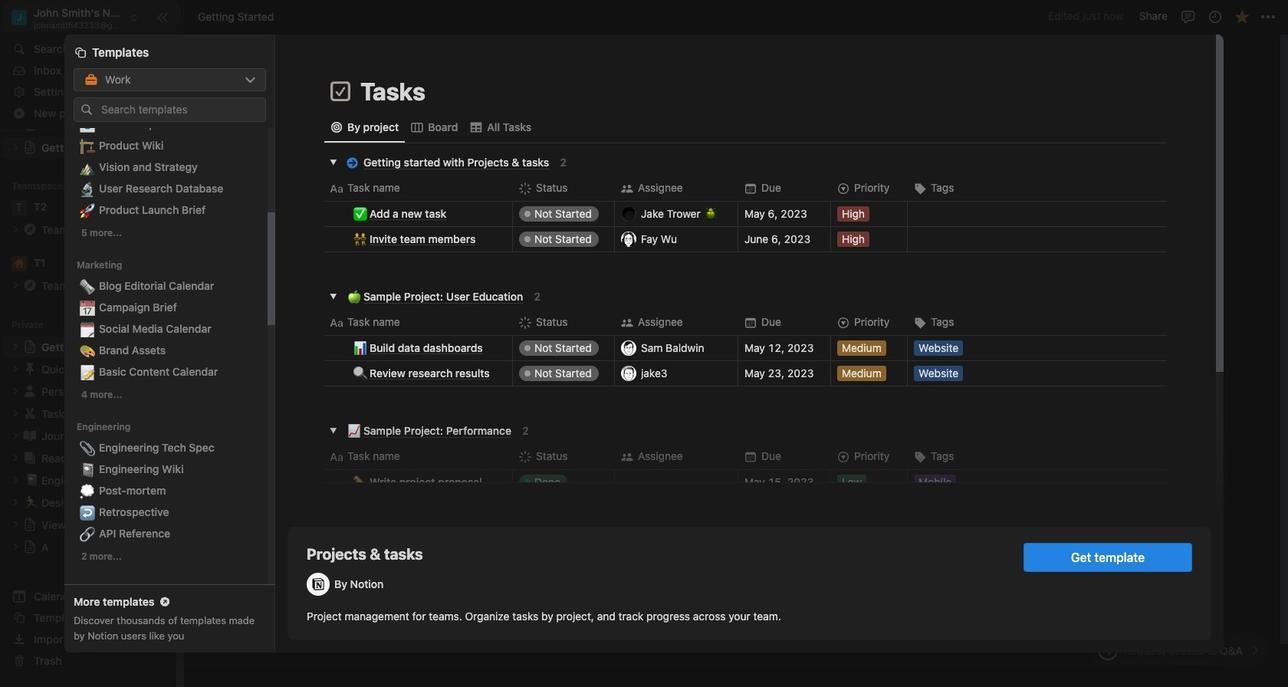 Task type: describe. For each thing, give the bounding box(es) containing it.
favorited image
[[1234, 9, 1250, 24]]

↩️ image
[[80, 503, 95, 523]]

⛰️ image
[[80, 157, 95, 177]]

comments image
[[1181, 9, 1196, 24]]

new teamspace image
[[153, 181, 163, 192]]

updates image
[[1208, 9, 1223, 24]]

page icon image
[[328, 79, 353, 103]]

add a page image
[[153, 320, 163, 330]]

📅 image
[[80, 298, 95, 318]]

t image
[[12, 200, 27, 215]]

🚀 image
[[80, 200, 95, 220]]

📎 image
[[80, 438, 95, 458]]

🔗 image
[[80, 524, 95, 544]]

🗞️ image
[[80, 276, 95, 296]]

🎨 image
[[80, 341, 95, 361]]



Task type: locate. For each thing, give the bounding box(es) containing it.
👉 image
[[463, 479, 478, 499]]

🔬 image
[[80, 179, 95, 199]]

📨 image
[[80, 115, 95, 134]]

🗓️ image
[[80, 319, 95, 339]]

📓 image
[[80, 460, 95, 480]]

close sidebar image
[[156, 11, 169, 23]]

Search templates text field
[[101, 104, 258, 116]]

💭 image
[[80, 481, 95, 501]]

👋 image
[[463, 166, 478, 186]]

🏗 image
[[80, 136, 95, 156]]

📝 image
[[80, 362, 95, 382]]



Task type: vqa. For each thing, say whether or not it's contained in the screenshot.
🚀 "ICON"
yes



